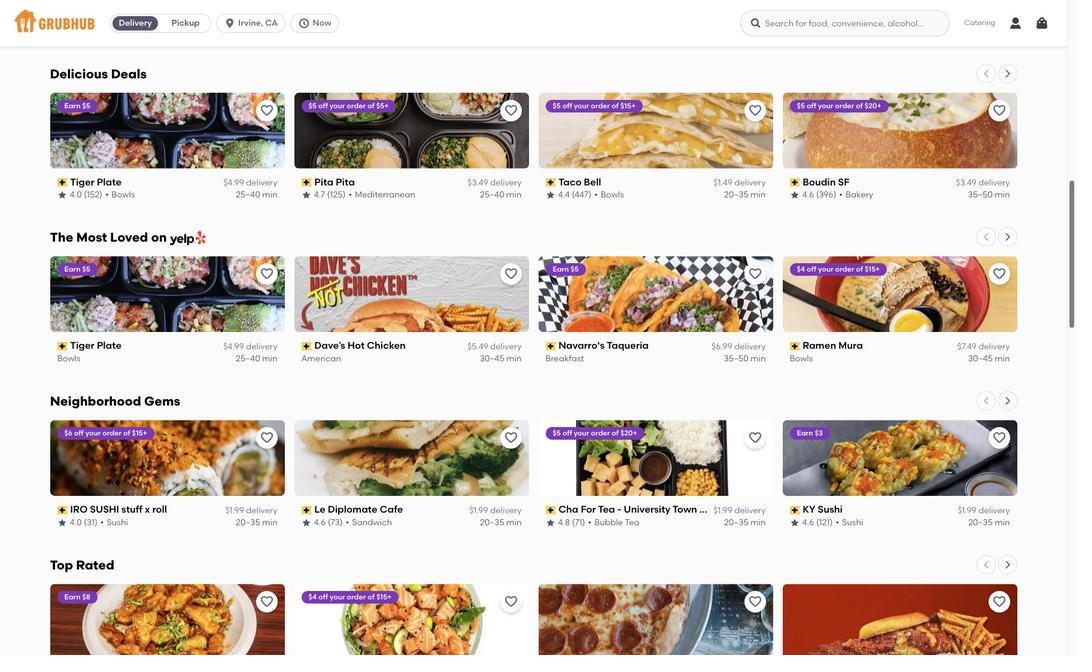 Task type: locate. For each thing, give the bounding box(es) containing it.
1 vertical spatial 4.4
[[558, 190, 570, 200]]

your for taco
[[574, 101, 589, 110]]

2 30–45 min from the left
[[968, 354, 1010, 364]]

1 tiger plate from the top
[[70, 176, 122, 188]]

1 horizontal spatial pita
[[336, 176, 355, 188]]

(125)
[[327, 190, 346, 200]]

0 vertical spatial $4.99
[[223, 178, 244, 188]]

4.4
[[314, 26, 326, 36], [558, 190, 570, 200]]

4.0 (31)
[[70, 518, 98, 528]]

save this restaurant button for ramen mura logo
[[988, 264, 1010, 285]]

save this restaurant button for navarro's taqueria logo
[[744, 264, 766, 285]]

$6
[[64, 429, 72, 438]]

2 plate from the top
[[97, 340, 122, 352]]

delivery for ky sushi logo
[[978, 505, 1010, 516]]

order for for
[[591, 429, 610, 438]]

caret left icon image
[[981, 69, 991, 78], [981, 232, 991, 242], [981, 396, 991, 406], [981, 560, 991, 570]]

4.7 left (125)
[[314, 190, 325, 200]]

1 horizontal spatial taco bell
[[558, 176, 601, 188]]

4.7 down chick- on the left of page
[[70, 26, 81, 36]]

bakery
[[846, 190, 873, 200]]

your for iro
[[85, 429, 101, 438]]

0 vertical spatial 35–50 min
[[968, 190, 1010, 200]]

save this restaurant button for pokeworks logo
[[500, 591, 522, 613]]

2 $4.99 from the top
[[223, 342, 244, 352]]

1 30–45 min from the left
[[480, 354, 522, 364]]

subscription pass image for le diplomate cafe
[[301, 506, 312, 514]]

2 $3.49 from the left
[[956, 178, 976, 188]]

1 vertical spatial tea
[[625, 518, 640, 528]]

tiger plate up (152)
[[70, 176, 122, 188]]

1 vertical spatial $4
[[309, 593, 317, 602]]

(73)
[[328, 518, 343, 528]]

tiger plate up neighborhood
[[70, 340, 122, 352]]

1 horizontal spatial 30–45
[[968, 354, 993, 364]]

earn $5
[[64, 101, 90, 110], [64, 265, 90, 274], [553, 265, 579, 274]]

1 horizontal spatial 4.8
[[802, 26, 814, 36]]

20–35 min for taco bell
[[724, 190, 766, 200]]

most
[[76, 230, 107, 245]]

1 $4.99 from the top
[[223, 178, 244, 188]]

save this restaurant button for boudin sf logo
[[988, 100, 1010, 121]]

$5.49
[[467, 342, 488, 352]]

1 vertical spatial 35–50
[[724, 354, 749, 364]]

pita pita
[[314, 176, 355, 188]]

chick-
[[70, 12, 101, 24]]

0 horizontal spatial 30–45
[[480, 354, 504, 364]]

1 vertical spatial taco bell
[[558, 176, 601, 188]]

bell inside 'taco bell' link
[[340, 12, 357, 24]]

1 horizontal spatial 4.4 (447)
[[558, 190, 591, 200]]

$5 off your order of $5+
[[309, 101, 389, 110]]

(82)
[[816, 26, 832, 36]]

a
[[114, 12, 121, 24]]

$15+ for bell
[[620, 101, 636, 110]]

0 horizontal spatial 35–50 min
[[724, 354, 766, 364]]

university
[[624, 504, 670, 515]]

4.8 for jersey mike's
[[802, 26, 814, 36]]

your for pita
[[330, 101, 345, 110]]

sandwich down le diplomate cafe
[[352, 518, 392, 528]]

1 • bowls from the left
[[105, 190, 135, 200]]

0 vertical spatial sandwich
[[841, 26, 881, 36]]

$4.99
[[223, 178, 244, 188], [223, 342, 244, 352]]

2 $4.99 delivery from the top
[[223, 342, 277, 352]]

1 vertical spatial 4.0
[[70, 518, 82, 528]]

4.0 left (152)
[[70, 190, 82, 200]]

20–35 for ky sushi
[[968, 518, 993, 528]]

tiger plate for most
[[70, 340, 122, 352]]

navarro's taqueria logo image
[[538, 256, 773, 332]]

ramen mura
[[803, 340, 863, 352]]

subscription pass image for navarro's taqueria
[[546, 342, 556, 351]]

sushi right (121)
[[842, 518, 863, 528]]

ramen
[[803, 340, 836, 352]]

0 vertical spatial $1.49 delivery
[[958, 14, 1010, 24]]

star icon image for chick-fil-a
[[57, 27, 67, 36]]

1 horizontal spatial $4
[[797, 265, 805, 274]]

0 horizontal spatial $3.49 delivery
[[468, 178, 522, 188]]

0 vertical spatial taco
[[314, 12, 337, 24]]

sushi up (121)
[[818, 504, 843, 515]]

$4
[[797, 265, 805, 274], [309, 593, 317, 602]]

american down dave's at the bottom
[[301, 354, 341, 364]]

earn for breakfast
[[553, 265, 569, 274]]

4.8 left (82)
[[802, 26, 814, 36]]

1 vertical spatial $4 off your order of $15+
[[309, 593, 392, 602]]

2 tiger from the top
[[70, 340, 94, 352]]

0 horizontal spatial 4.7
[[70, 26, 81, 36]]

save this restaurant button for tiger plate logo related to the most loved on
[[256, 264, 277, 285]]

• sandwich for diplomate
[[346, 518, 392, 528]]

sushi
[[90, 504, 119, 515]]

1 vertical spatial taco
[[558, 176, 582, 188]]

sushi down the iro sushi stuff x roll
[[107, 518, 128, 528]]

tea for bubble
[[625, 518, 640, 528]]

30–45 min
[[480, 354, 522, 364], [968, 354, 1010, 364]]

$1.49 delivery
[[958, 14, 1010, 24], [714, 178, 766, 188]]

0 vertical spatial american
[[113, 26, 153, 36]]

0 vertical spatial $5 off your order of $20+
[[797, 101, 881, 110]]

for
[[581, 504, 596, 515]]

on
[[151, 230, 167, 245]]

0 horizontal spatial $4 off your order of $15+
[[309, 593, 392, 602]]

delivery inside $1.99 delivery 20–35 min
[[734, 14, 766, 24]]

subscription pass image inside 'taco bell' link
[[301, 14, 312, 23]]

tiger plate for deals
[[70, 176, 122, 188]]

0 horizontal spatial $3.49
[[468, 178, 488, 188]]

0 horizontal spatial • bowls
[[105, 190, 135, 200]]

$5+
[[376, 101, 389, 110]]

2 caret right icon image from the top
[[1003, 232, 1012, 242]]

30–45 down $5.49 delivery
[[480, 354, 504, 364]]

top rated
[[50, 558, 114, 573]]

boudin
[[803, 176, 836, 188]]

4.8 down cha
[[558, 518, 570, 528]]

1 horizontal spatial $3.49
[[956, 178, 976, 188]]

1 vertical spatial sandwich
[[352, 518, 392, 528]]

subscription pass image left the ky
[[790, 506, 800, 514]]

earn
[[64, 101, 81, 110], [64, 265, 81, 274], [553, 265, 569, 274], [797, 429, 813, 438], [64, 593, 81, 602]]

caret left icon image for neighborhood gems
[[981, 396, 991, 406]]

1 caret right icon image from the top
[[1003, 69, 1012, 78]]

1 vertical spatial $1.49
[[714, 178, 732, 188]]

save this restaurant image
[[259, 103, 274, 118], [748, 103, 762, 118], [504, 267, 518, 282], [748, 267, 762, 282], [992, 267, 1006, 282], [504, 431, 518, 445], [748, 595, 762, 609]]

$4.99 for the most loved on
[[223, 342, 244, 352]]

1 horizontal spatial 35–50 min
[[968, 190, 1010, 200]]

$1.99 for chick-fil-a
[[225, 14, 244, 24]]

subscription pass image for ramen mura
[[790, 342, 800, 351]]

20–35 min for le diplomate cafe
[[480, 518, 522, 528]]

4.7
[[70, 26, 81, 36], [314, 190, 325, 200]]

1 horizontal spatial bell
[[584, 176, 601, 188]]

subscription pass image up the
[[57, 178, 68, 187]]

subscription pass image
[[790, 14, 800, 23], [301, 178, 312, 187], [546, 178, 556, 187], [790, 178, 800, 187], [57, 342, 68, 351], [301, 342, 312, 351], [546, 342, 556, 351], [57, 506, 68, 514], [301, 506, 312, 514]]

subscription pass image left ramen
[[790, 342, 800, 351]]

star icon image for jersey mike's
[[790, 27, 799, 36]]

$1.49
[[958, 14, 976, 24], [714, 178, 732, 188]]

0 horizontal spatial taco
[[314, 12, 337, 24]]

2 • sushi from the left
[[836, 518, 863, 528]]

0 horizontal spatial • sandwich
[[346, 518, 392, 528]]

1 plate from the top
[[97, 176, 122, 188]]

0 horizontal spatial $4
[[309, 593, 317, 602]]

american down a
[[113, 26, 153, 36]]

tiger plate logo image
[[50, 93, 285, 169], [50, 256, 285, 332]]

1 horizontal spatial sandwich
[[841, 26, 881, 36]]

star icon image for iro sushi stuff x roll
[[57, 518, 67, 528]]

0 horizontal spatial $1.49 delivery
[[714, 178, 766, 188]]

0 vertical spatial 4.0
[[70, 190, 82, 200]]

save this restaurant button for indian curry cuisine logo
[[256, 591, 277, 613]]

0 horizontal spatial $20+
[[620, 429, 637, 438]]

0 horizontal spatial taco bell
[[314, 12, 357, 24]]

svg image
[[1035, 16, 1049, 31], [224, 17, 236, 29], [298, 17, 310, 29], [750, 17, 762, 29]]

4.6 down le
[[314, 518, 326, 528]]

$1.99 delivery for le diplomate cafe
[[469, 505, 522, 516]]

1 horizontal spatial 4.7
[[314, 190, 325, 200]]

1 horizontal spatial $5 off your order of $20+
[[797, 101, 881, 110]]

1 $4.99 delivery from the top
[[223, 178, 277, 188]]

0 vertical spatial $4 off your order of $15+
[[797, 265, 880, 274]]

your
[[330, 101, 345, 110], [574, 101, 589, 110], [818, 101, 833, 110], [818, 265, 834, 274], [85, 429, 101, 438], [574, 429, 589, 438], [330, 593, 345, 602]]

35–50 min
[[968, 190, 1010, 200], [724, 354, 766, 364]]

0 vertical spatial 35–50
[[968, 190, 993, 200]]

1 horizontal spatial $1.49 delivery
[[958, 14, 1010, 24]]

1 caret left icon image from the top
[[981, 69, 991, 78]]

0 horizontal spatial bell
[[340, 12, 357, 24]]

0 horizontal spatial 4.8
[[558, 518, 570, 528]]

0 vertical spatial $4
[[797, 265, 805, 274]]

0 horizontal spatial 4.4
[[314, 26, 326, 36]]

2 tiger plate logo image from the top
[[50, 256, 285, 332]]

dave's hot chicken logo image
[[294, 256, 529, 332], [783, 584, 1017, 655]]

$3.49 delivery
[[468, 178, 522, 188], [956, 178, 1010, 188]]

1 vertical spatial bell
[[584, 176, 601, 188]]

0 vertical spatial bell
[[340, 12, 357, 24]]

subscription pass image for taco bell
[[546, 178, 556, 187]]

jersey
[[803, 12, 834, 24]]

star icon image for ky sushi
[[790, 518, 799, 528]]

1 horizontal spatial $4 off your order of $15+
[[797, 265, 880, 274]]

$3.49 delivery for boudin sf
[[956, 178, 1010, 188]]

1 vertical spatial 4.8
[[558, 518, 570, 528]]

subscription pass image for cha for tea - university town center
[[546, 506, 556, 514]]

ca
[[265, 18, 278, 28]]

3 caret left icon image from the top
[[981, 396, 991, 406]]

$15+
[[620, 101, 636, 110], [865, 265, 880, 274], [132, 429, 147, 438], [376, 593, 392, 602]]

0 vertical spatial $4.99 delivery
[[223, 178, 277, 188]]

35–50
[[968, 190, 993, 200], [724, 354, 749, 364]]

1 vertical spatial • sandwich
[[346, 518, 392, 528]]

$5.49 delivery
[[467, 342, 522, 352]]

0 horizontal spatial 30–45 min
[[480, 354, 522, 364]]

order for sf
[[835, 101, 854, 110]]

$5 off your order of $20+ for for
[[553, 429, 637, 438]]

pita up (125)
[[336, 176, 355, 188]]

4 caret right icon image from the top
[[1003, 560, 1012, 570]]

4.8
[[802, 26, 814, 36], [558, 518, 570, 528]]

1 vertical spatial 4.4 (447)
[[558, 190, 591, 200]]

1 vertical spatial 35–50 min
[[724, 354, 766, 364]]

1 tiger from the top
[[70, 176, 94, 188]]

$4 off your order of $15+ for ramen mura logo
[[797, 265, 880, 274]]

earn $3
[[797, 429, 823, 438]]

delivery for tiger plate logo related to the most loved on
[[246, 342, 277, 352]]

2 $3.49 delivery from the left
[[956, 178, 1010, 188]]

bowls
[[112, 190, 135, 200], [601, 190, 624, 200], [57, 354, 80, 364], [790, 354, 813, 364]]

tiger plate
[[70, 176, 122, 188], [70, 340, 122, 352]]

• sushi right (121)
[[836, 518, 863, 528]]

1 horizontal spatial tea
[[625, 518, 640, 528]]

1 horizontal spatial 4.4
[[558, 190, 570, 200]]

tea for for
[[598, 504, 615, 515]]

2 • bowls from the left
[[594, 190, 624, 200]]

subscription pass image left the now
[[301, 14, 312, 23]]

delivery for le diplomate cafe logo
[[490, 505, 522, 516]]

4.6 down the ky
[[802, 518, 814, 528]]

1 horizontal spatial $1.49
[[958, 14, 976, 24]]

1 vertical spatial tiger plate
[[70, 340, 122, 352]]

subscription pass image
[[57, 14, 68, 23], [301, 14, 312, 23], [57, 178, 68, 187], [790, 342, 800, 351], [546, 506, 556, 514], [790, 506, 800, 514]]

plate up neighborhood gems
[[97, 340, 122, 352]]

1 $3.49 delivery from the left
[[468, 178, 522, 188]]

subscription pass image left cha
[[546, 506, 556, 514]]

• bowls
[[105, 190, 135, 200], [594, 190, 624, 200]]

2 30–45 from the left
[[968, 354, 993, 364]]

1 • sushi from the left
[[101, 518, 128, 528]]

4.7 (230)
[[70, 26, 103, 36]]

• for mike's
[[835, 26, 838, 36]]

0 horizontal spatial $5 off your order of $20+
[[553, 429, 637, 438]]

min
[[262, 26, 277, 36], [751, 26, 766, 36], [995, 26, 1010, 36], [262, 190, 277, 200], [506, 190, 522, 200], [751, 190, 766, 200], [995, 190, 1010, 200], [262, 354, 277, 364], [506, 354, 522, 364], [751, 354, 766, 364], [995, 354, 1010, 364], [262, 518, 277, 528], [506, 518, 522, 528], [751, 518, 766, 528], [995, 518, 1010, 528]]

plate up (152)
[[97, 176, 122, 188]]

iro
[[70, 504, 88, 515]]

• sandwich
[[835, 26, 881, 36], [346, 518, 392, 528]]

2 tiger plate from the top
[[70, 340, 122, 352]]

$4.99 delivery
[[223, 178, 277, 188], [223, 342, 277, 352]]

• for fil-
[[106, 26, 110, 36]]

• sandwich down "mike's" on the right
[[835, 26, 881, 36]]

1 $3.49 from the left
[[468, 178, 488, 188]]

Search for food, convenience, alcohol... search field
[[741, 10, 950, 37]]

1 horizontal spatial dave's hot chicken logo image
[[783, 584, 1017, 655]]

$5
[[82, 101, 90, 110], [309, 101, 317, 110], [553, 101, 561, 110], [797, 101, 805, 110], [82, 265, 90, 274], [571, 265, 579, 274], [553, 429, 561, 438]]

$8
[[82, 593, 90, 602]]

delivery for ramen mura logo
[[978, 342, 1010, 352]]

0 horizontal spatial american
[[113, 26, 153, 36]]

0 vertical spatial dave's hot chicken logo image
[[294, 256, 529, 332]]

now
[[313, 18, 331, 28]]

30–45 min down $5.49 delivery
[[480, 354, 522, 364]]

2 caret left icon image from the top
[[981, 232, 991, 242]]

25–40
[[236, 190, 260, 200], [480, 190, 504, 200], [236, 354, 260, 364]]

0 vertical spatial plate
[[97, 176, 122, 188]]

save this restaurant image
[[504, 103, 518, 118], [992, 103, 1006, 118], [259, 267, 274, 282], [259, 431, 274, 445], [748, 431, 762, 445], [992, 431, 1006, 445], [259, 595, 274, 609], [504, 595, 518, 609], [992, 595, 1006, 609]]

30–45 down $7.49 delivery at bottom
[[968, 354, 993, 364]]

$3.49 for boudin sf
[[956, 178, 976, 188]]

20–35 for le diplomate cafe
[[480, 518, 504, 528]]

0 horizontal spatial pita
[[314, 176, 333, 188]]

• sandwich down le diplomate cafe
[[346, 518, 392, 528]]

35–50 for boudin sf
[[968, 190, 993, 200]]

0 vertical spatial 4.7
[[70, 26, 81, 36]]

sushi
[[818, 504, 843, 515], [107, 518, 128, 528], [842, 518, 863, 528]]

1 horizontal spatial (447)
[[572, 190, 591, 200]]

catering
[[964, 19, 995, 27]]

1 pita from the left
[[314, 176, 333, 188]]

4.8 (71)
[[558, 518, 585, 528]]

star icon image
[[57, 27, 67, 36], [301, 27, 311, 36], [790, 27, 799, 36], [57, 190, 67, 200], [301, 190, 311, 200], [546, 190, 555, 200], [790, 190, 799, 200], [57, 518, 67, 528], [301, 518, 311, 528], [546, 518, 555, 528], [790, 518, 799, 528]]

1 vertical spatial 4.7
[[314, 190, 325, 200]]

caret right icon image
[[1003, 69, 1012, 78], [1003, 232, 1012, 242], [1003, 396, 1012, 406], [1003, 560, 1012, 570]]

bell
[[340, 12, 357, 24], [584, 176, 601, 188]]

1 vertical spatial $4.99 delivery
[[223, 342, 277, 352]]

1 4.0 from the top
[[70, 190, 82, 200]]

0 horizontal spatial $1.49
[[714, 178, 732, 188]]

• for sf
[[839, 190, 843, 200]]

3 caret right icon image from the top
[[1003, 396, 1012, 406]]

• sushi for sushi
[[101, 518, 128, 528]]

0 horizontal spatial dave's hot chicken logo image
[[294, 256, 529, 332]]

• american
[[106, 26, 153, 36]]

neighborhood gems
[[50, 394, 180, 409]]

4 caret left icon image from the top
[[981, 560, 991, 570]]

earn $5 for the
[[64, 265, 90, 274]]

catering button
[[956, 10, 1004, 37]]

$3.49 delivery for pita pita
[[468, 178, 522, 188]]

25–40 min
[[236, 190, 277, 200], [480, 190, 522, 200], [236, 354, 277, 364]]

• bowls for bell
[[594, 190, 624, 200]]

1 vertical spatial $5 off your order of $20+
[[553, 429, 637, 438]]

tea down cha for tea - university town center on the bottom of page
[[625, 518, 640, 528]]

save this restaurant image for boudin sf
[[992, 103, 1006, 118]]

1 horizontal spatial • sushi
[[836, 518, 863, 528]]

1 horizontal spatial american
[[301, 354, 341, 364]]

1 30–45 from the left
[[480, 354, 504, 364]]

30–45
[[480, 354, 504, 364], [968, 354, 993, 364]]

tiger up neighborhood
[[70, 340, 94, 352]]

• sushi down the iro sushi stuff x roll
[[101, 518, 128, 528]]

subscription pass image left chick- on the left of page
[[57, 14, 68, 23]]

2 4.0 from the top
[[70, 518, 82, 528]]

4.0 for neighborhood gems
[[70, 518, 82, 528]]

x
[[145, 504, 150, 515]]

0 vertical spatial $20+
[[865, 101, 881, 110]]

1 horizontal spatial • bowls
[[594, 190, 624, 200]]

$4.99 delivery for delicious deals
[[223, 178, 277, 188]]

30–45 for ramen mura
[[968, 354, 993, 364]]

american
[[113, 26, 153, 36], [301, 354, 341, 364]]

$6.99
[[712, 342, 732, 352]]

$5 off your order of $20+
[[797, 101, 881, 110], [553, 429, 637, 438]]

0 vertical spatial 4.8
[[802, 26, 814, 36]]

1 vertical spatial $4.99
[[223, 342, 244, 352]]

1 horizontal spatial $20+
[[865, 101, 881, 110]]

$3.49
[[468, 178, 488, 188], [956, 178, 976, 188]]

sandwich down "mike's" on the right
[[841, 26, 881, 36]]

4.6 down boudin
[[802, 190, 814, 200]]

0 horizontal spatial sandwich
[[352, 518, 392, 528]]

1 horizontal spatial taco
[[558, 176, 582, 188]]

$1.49 delivery for taco bell
[[714, 178, 766, 188]]

boudin sf logo image
[[783, 93, 1017, 169]]

order
[[347, 101, 366, 110], [591, 101, 610, 110], [835, 101, 854, 110], [835, 265, 854, 274], [102, 429, 122, 438], [591, 429, 610, 438], [347, 593, 366, 602]]

4.7 for chick-fil-a
[[70, 26, 81, 36]]

0 horizontal spatial tea
[[598, 504, 615, 515]]

$1.99 delivery link
[[546, 12, 766, 25]]

1 vertical spatial $1.49 delivery
[[714, 178, 766, 188]]

svg image inside the 'irvine, ca' button
[[224, 17, 236, 29]]

• sushi
[[101, 518, 128, 528], [836, 518, 863, 528]]

subscription pass image for jersey mike's
[[790, 14, 800, 23]]

roll
[[152, 504, 167, 515]]

sandwich
[[841, 26, 881, 36], [352, 518, 392, 528]]

plate for deals
[[97, 176, 122, 188]]

0 vertical spatial tiger plate
[[70, 176, 122, 188]]

$4 off your order of $15+
[[797, 265, 880, 274], [309, 593, 392, 602]]

1 horizontal spatial 35–50
[[968, 190, 993, 200]]

star icon image for boudin sf
[[790, 190, 799, 200]]

20–35 min for chick-fil-a
[[236, 26, 277, 36]]

pita up the 4.7 (125)
[[314, 176, 333, 188]]

tiger for the
[[70, 340, 94, 352]]

tea left -
[[598, 504, 615, 515]]

1 vertical spatial (447)
[[572, 190, 591, 200]]

4.6 (121)
[[802, 518, 833, 528]]

1 vertical spatial tiger
[[70, 340, 94, 352]]

0 horizontal spatial • sushi
[[101, 518, 128, 528]]

of for mura
[[856, 265, 863, 274]]

tiger up 4.0 (152)
[[70, 176, 94, 188]]

$4 for pokeworks logo
[[309, 593, 317, 602]]

1 vertical spatial tiger plate logo image
[[50, 256, 285, 332]]

35–50 min for navarro's taqueria
[[724, 354, 766, 364]]

1 tiger plate logo image from the top
[[50, 93, 285, 169]]

1 vertical spatial $20+
[[620, 429, 637, 438]]

0 vertical spatial $1.49
[[958, 14, 976, 24]]

star icon image for pita pita
[[301, 190, 311, 200]]

$1.99
[[225, 14, 244, 24], [713, 14, 732, 24], [225, 505, 244, 516], [469, 505, 488, 516], [713, 505, 732, 516], [958, 505, 976, 516]]

save this restaurant button for ky sushi logo
[[988, 428, 1010, 449]]

30–45 min down $7.49 delivery at bottom
[[968, 354, 1010, 364]]

• bowls for plate
[[105, 190, 135, 200]]

navarro's taqueria
[[558, 340, 649, 352]]

0 vertical spatial tiger
[[70, 176, 94, 188]]

delicious deals
[[50, 66, 147, 81]]

4.0 down iro at left
[[70, 518, 82, 528]]



Task type: describe. For each thing, give the bounding box(es) containing it.
le
[[314, 504, 325, 515]]

off for taco
[[563, 101, 572, 110]]

earn $8
[[64, 593, 90, 602]]

(152)
[[84, 190, 102, 200]]

svg image inside the now button
[[298, 17, 310, 29]]

4.7 (125)
[[314, 190, 346, 200]]

• bubble tea
[[588, 518, 640, 528]]

35–50 for navarro's taqueria
[[724, 354, 749, 364]]

min inside $1.99 delivery 20–35 min
[[751, 26, 766, 36]]

subscription pass image for tiger plate
[[57, 178, 68, 187]]

caret right icon image for delicious deals
[[1003, 69, 1012, 78]]

indian curry cuisine logo image
[[50, 584, 285, 655]]

25–40 min for delicious deals
[[236, 190, 277, 200]]

save this restaurant image for iro sushi stuff x roll
[[259, 431, 274, 445]]

subscription pass image for tiger plate
[[57, 342, 68, 351]]

delivery
[[119, 18, 152, 28]]

$1.99 inside $1.99 delivery 20–35 min
[[713, 14, 732, 24]]

tiger plate logo image for the most loved on
[[50, 256, 285, 332]]

$1.99 for iro sushi stuff x roll
[[225, 505, 244, 516]]

loved
[[110, 230, 148, 245]]

• for sushi
[[101, 518, 104, 528]]

taco bell link
[[301, 12, 522, 25]]

0 horizontal spatial 4.4 (447)
[[314, 26, 347, 36]]

boudin sf
[[803, 176, 849, 188]]

0 vertical spatial 4.4
[[314, 26, 326, 36]]

now button
[[290, 14, 344, 33]]

your for cha
[[574, 429, 589, 438]]

hot
[[348, 340, 365, 352]]

0 vertical spatial taco bell
[[314, 12, 357, 24]]

(230)
[[83, 26, 103, 36]]

tiger plate logo image for delicious deals
[[50, 93, 285, 169]]

• for pita
[[349, 190, 352, 200]]

svg image
[[1008, 16, 1023, 31]]

off for boudin
[[807, 101, 816, 110]]

rated
[[76, 558, 114, 573]]

of for sushi
[[123, 429, 130, 438]]

1 vertical spatial american
[[301, 354, 341, 364]]

4.0 (152)
[[70, 190, 102, 200]]

pickup button
[[160, 14, 211, 33]]

star icon image for tiger plate
[[57, 190, 67, 200]]

off for ramen
[[807, 265, 816, 274]]

mura
[[838, 340, 863, 352]]

caret right icon image for top rated
[[1003, 560, 1012, 570]]

stuff
[[121, 504, 142, 515]]

$4.99 delivery for the most loved on
[[223, 342, 277, 352]]

(71)
[[572, 518, 585, 528]]

le diplomate cafe
[[314, 504, 403, 515]]

delivery for taco bell logo
[[734, 178, 766, 188]]

20–35 for iro sushi stuff x roll
[[236, 518, 260, 528]]

save this restaurant image for cha for tea - university town center
[[748, 431, 762, 445]]

4.8 for cha for tea - university town center
[[558, 518, 570, 528]]

off for cha
[[563, 429, 572, 438]]

• mediterranean
[[349, 190, 415, 200]]

$1.99 delivery for ky sushi
[[958, 505, 1010, 516]]

(31)
[[84, 518, 98, 528]]

sandwich for mike's
[[841, 26, 881, 36]]

-
[[617, 504, 621, 515]]

iro sushi stuff x roll
[[70, 504, 167, 515]]

taqueria
[[607, 340, 649, 352]]

subscription pass image for pita pita
[[301, 178, 312, 187]]

top
[[50, 558, 73, 573]]

chick-fil-a
[[70, 12, 121, 24]]

$1.99 for le diplomate cafe
[[469, 505, 488, 516]]

$5 off your order of $15+
[[553, 101, 636, 110]]

$4.99 for delicious deals
[[223, 178, 244, 188]]

delicious
[[50, 66, 108, 81]]

20–35 min for ky sushi
[[968, 518, 1010, 528]]

(396)
[[816, 190, 836, 200]]

sf
[[838, 176, 849, 188]]

pokeworks logo image
[[294, 584, 529, 655]]

fil-
[[101, 12, 114, 24]]

$5 off your order of $20+ for sf
[[797, 101, 881, 110]]

breakfast
[[546, 354, 584, 364]]

order for pita
[[347, 101, 366, 110]]

$1.99 delivery for iro sushi stuff x roll
[[225, 505, 277, 516]]

$3
[[815, 429, 823, 438]]

town
[[673, 504, 697, 515]]

bell for subscription pass image in the 'taco bell' link
[[340, 12, 357, 24]]

off for iro
[[74, 429, 84, 438]]

chicken
[[367, 340, 406, 352]]

of for for
[[612, 429, 619, 438]]

your for boudin
[[818, 101, 833, 110]]

sushi for iro sushi stuff x roll
[[107, 518, 128, 528]]

2 pita from the left
[[336, 176, 355, 188]]

$20+ for sf
[[865, 101, 881, 110]]

save this restaurant button for the iro sushi stuff x roll logo
[[256, 428, 277, 449]]

$1.99 delivery for cha for tea - university town center
[[713, 505, 766, 516]]

cha
[[558, 504, 578, 515]]

$1.99 delivery 20–35 min
[[713, 14, 766, 36]]

le diplomate cafe logo image
[[294, 420, 529, 496]]

0 horizontal spatial (447)
[[328, 26, 347, 36]]

delivery for boudin sf logo
[[978, 178, 1010, 188]]

irvine,
[[238, 18, 263, 28]]

cha for tea - university town center
[[558, 504, 732, 515]]

$15+ for mura
[[865, 265, 880, 274]]

iro sushi stuff x roll logo image
[[50, 420, 285, 496]]

jersey mike's
[[803, 12, 865, 24]]

earn for $4 off your order of $15+
[[64, 593, 81, 602]]

irvine, ca
[[238, 18, 278, 28]]

center
[[699, 504, 732, 515]]

(121)
[[816, 518, 833, 528]]

caret right icon image for the most loved on
[[1003, 232, 1012, 242]]

order for sushi
[[102, 429, 122, 438]]

cha for tea - university town center  logo image
[[538, 420, 773, 496]]

star icon image for taco bell
[[546, 190, 555, 200]]

20–35 for jersey mike's
[[968, 26, 993, 36]]

taco bell logo image
[[538, 93, 773, 169]]

star icon image for cha for tea - university town center
[[546, 518, 555, 528]]

neighborhood
[[50, 394, 141, 409]]

delivery button
[[110, 14, 160, 33]]

dave's hot chicken
[[314, 340, 406, 352]]

20–35 inside $1.99 delivery 20–35 min
[[724, 26, 749, 36]]

20–35 min for cha for tea - university town center
[[724, 518, 766, 528]]

earn $5 for delicious
[[64, 101, 90, 110]]

$7.49 delivery
[[957, 342, 1010, 352]]

20–35 min for jersey mike's
[[968, 26, 1010, 36]]

$4 off your order of $15+ for pokeworks logo
[[309, 593, 392, 602]]

$6 off your order of $15+
[[64, 429, 147, 438]]

ameci pizza kitchen (university park) logo image
[[538, 584, 773, 655]]

star icon image for le diplomate cafe
[[301, 518, 311, 528]]

mike's
[[836, 12, 865, 24]]

4.6 (396)
[[802, 190, 836, 200]]

20–35 min for iro sushi stuff x roll
[[236, 518, 277, 528]]

delivery for the iro sushi stuff x roll logo
[[246, 505, 277, 516]]

delivery for dave's hot chicken logo to the top
[[490, 342, 522, 352]]

$1.99 for ky sushi
[[958, 505, 976, 516]]

diplomate
[[328, 504, 377, 515]]

sandwich for diplomate
[[352, 518, 392, 528]]

plate for most
[[97, 340, 122, 352]]

subscription pass image for chick-fil-a
[[57, 14, 68, 23]]

navarro's
[[558, 340, 605, 352]]

4.0 for delicious deals
[[70, 190, 82, 200]]

ramen mura logo image
[[783, 256, 1017, 332]]

• bakery
[[839, 190, 873, 200]]

the
[[50, 230, 73, 245]]

$6.99 delivery
[[712, 342, 766, 352]]

of for bell
[[612, 101, 619, 110]]

delivery for cha for tea - university town center  logo
[[734, 505, 766, 516]]

30–45 min for dave's hot chicken
[[480, 354, 522, 364]]

$3.49 for pita pita
[[468, 178, 488, 188]]

delivery for navarro's taqueria logo
[[734, 342, 766, 352]]

of for sf
[[856, 101, 863, 110]]

deals
[[111, 66, 147, 81]]

pita pita logo image
[[294, 93, 529, 169]]

$4 for ramen mura logo
[[797, 265, 805, 274]]

cafe
[[380, 504, 403, 515]]

4.8 (82)
[[802, 26, 832, 36]]

off for pita
[[318, 101, 328, 110]]

caret left icon image for top rated
[[981, 560, 991, 570]]

ky sushi logo image
[[783, 420, 1017, 496]]

caret left icon image for the most loved on
[[981, 232, 991, 242]]

25–40 for delicious deals
[[236, 190, 260, 200]]

$7.49
[[957, 342, 976, 352]]

$15+ for sushi
[[132, 429, 147, 438]]

caret right icon image for neighborhood gems
[[1003, 396, 1012, 406]]

mediterranean
[[355, 190, 415, 200]]

4.6 (73)
[[314, 518, 343, 528]]

ky sushi
[[803, 504, 843, 515]]

main navigation navigation
[[0, 0, 1067, 47]]

the most loved on
[[50, 230, 170, 245]]

ky
[[803, 504, 815, 515]]

• sandwich for mike's
[[835, 26, 881, 36]]



Task type: vqa. For each thing, say whether or not it's contained in the screenshot.
chili.
no



